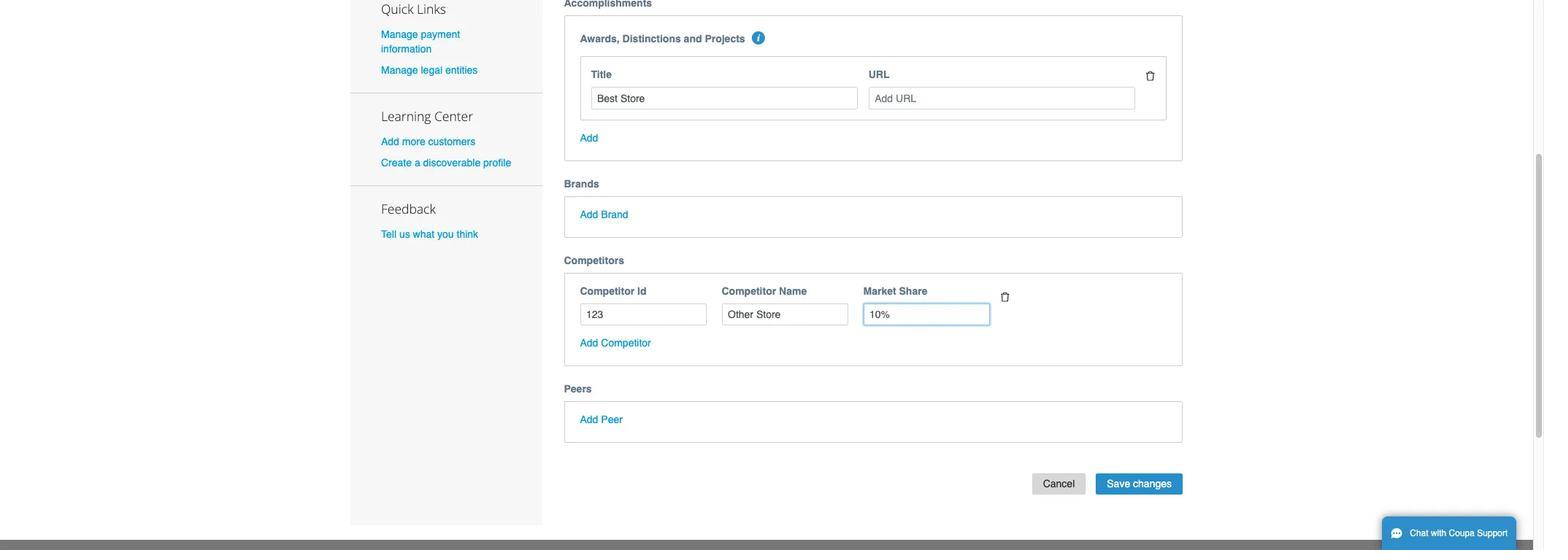 Task type: locate. For each thing, give the bounding box(es) containing it.
add left peer
[[580, 414, 598, 426]]

0 vertical spatial manage
[[381, 28, 418, 40]]

manage payment information link
[[381, 28, 460, 54]]

add for add more customers
[[381, 136, 399, 147]]

add up create
[[381, 136, 399, 147]]

additional information image
[[752, 32, 765, 45]]

add
[[580, 132, 598, 144], [381, 136, 399, 147], [580, 209, 598, 221], [580, 338, 598, 349], [580, 414, 598, 426]]

competitor inside add competitor button
[[601, 338, 651, 349]]

create a discoverable profile
[[381, 157, 511, 169]]

center
[[435, 107, 473, 125]]

add brand button
[[580, 207, 629, 222]]

competitor down competitors
[[580, 286, 635, 297]]

1 vertical spatial manage
[[381, 64, 418, 76]]

save changes button
[[1096, 474, 1183, 495]]

competitors
[[564, 255, 624, 267]]

add for add brand
[[580, 209, 598, 221]]

url
[[869, 69, 890, 81]]

manage up information
[[381, 28, 418, 40]]

awards, distinctions and projects
[[580, 33, 745, 45]]

competitor down competitor id text box
[[601, 338, 651, 349]]

more
[[402, 136, 426, 147]]

manage down information
[[381, 64, 418, 76]]

add brand
[[580, 209, 629, 221]]

add more customers
[[381, 136, 476, 147]]

manage inside manage payment information
[[381, 28, 418, 40]]

add up peers
[[580, 338, 598, 349]]

Title text field
[[591, 87, 858, 110]]

customers
[[428, 136, 476, 147]]

competitor
[[580, 286, 635, 297], [722, 286, 776, 297], [601, 338, 651, 349]]

competitor up 'competitor name' text field
[[722, 286, 776, 297]]

manage
[[381, 28, 418, 40], [381, 64, 418, 76]]

entities
[[445, 64, 478, 76]]

2 manage from the top
[[381, 64, 418, 76]]

name
[[779, 286, 807, 297]]

manage legal entities link
[[381, 64, 478, 76]]

add up brands
[[580, 132, 598, 144]]

add competitor button
[[580, 336, 651, 351]]

peers
[[564, 384, 592, 395]]

add for add peer
[[580, 414, 598, 426]]

chat with coupa support
[[1410, 529, 1508, 539]]

tell us what you think
[[381, 229, 478, 240]]

Market Share text field
[[864, 304, 990, 326]]

market
[[864, 286, 897, 297]]

add left brand on the top left of page
[[580, 209, 598, 221]]

legal
[[421, 64, 443, 76]]

distinctions
[[623, 33, 681, 45]]

create
[[381, 157, 412, 169]]

think
[[457, 229, 478, 240]]

manage for manage payment information
[[381, 28, 418, 40]]

1 manage from the top
[[381, 28, 418, 40]]

learning center
[[381, 107, 473, 125]]

us
[[399, 229, 410, 240]]

id
[[638, 286, 647, 297]]

payment
[[421, 28, 460, 40]]

cancel link
[[1032, 474, 1086, 495]]

projects
[[705, 33, 745, 45]]

add competitor
[[580, 338, 651, 349]]

competitor id
[[580, 286, 647, 297]]

add for add competitor
[[580, 338, 598, 349]]

you
[[437, 229, 454, 240]]



Task type: vqa. For each thing, say whether or not it's contained in the screenshot.
topmost Response
no



Task type: describe. For each thing, give the bounding box(es) containing it.
add for add
[[580, 132, 598, 144]]

add peer button
[[580, 413, 623, 428]]

coupa
[[1449, 529, 1475, 539]]

peer
[[601, 414, 623, 426]]

title
[[591, 69, 612, 81]]

chat
[[1410, 529, 1429, 539]]

manage payment information
[[381, 28, 460, 54]]

discoverable
[[423, 157, 481, 169]]

with
[[1431, 529, 1447, 539]]

changes
[[1133, 479, 1172, 490]]

competitor name
[[722, 286, 807, 297]]

competitor for competitor id
[[580, 286, 635, 297]]

brand
[[601, 209, 629, 221]]

a
[[415, 157, 420, 169]]

Competitor Name text field
[[722, 304, 848, 326]]

add more customers link
[[381, 136, 476, 147]]

save
[[1107, 479, 1131, 490]]

brands
[[564, 178, 599, 190]]

create a discoverable profile link
[[381, 157, 511, 169]]

feedback
[[381, 200, 436, 218]]

what
[[413, 229, 435, 240]]

information
[[381, 43, 432, 54]]

market share
[[864, 286, 928, 297]]

competitor for competitor name
[[722, 286, 776, 297]]

manage legal entities
[[381, 64, 478, 76]]

cancel
[[1043, 479, 1075, 490]]

URL text field
[[869, 87, 1136, 110]]

profile
[[484, 157, 511, 169]]

awards,
[[580, 33, 620, 45]]

chat with coupa support button
[[1382, 517, 1517, 551]]

add peer
[[580, 414, 623, 426]]

add button
[[580, 131, 598, 145]]

manage for manage legal entities
[[381, 64, 418, 76]]

save changes
[[1107, 479, 1172, 490]]

tell us what you think button
[[381, 227, 478, 242]]

support
[[1478, 529, 1508, 539]]

and
[[684, 33, 702, 45]]

learning
[[381, 107, 431, 125]]

share
[[899, 286, 928, 297]]

Competitor Id text field
[[580, 304, 707, 326]]

tell
[[381, 229, 397, 240]]



